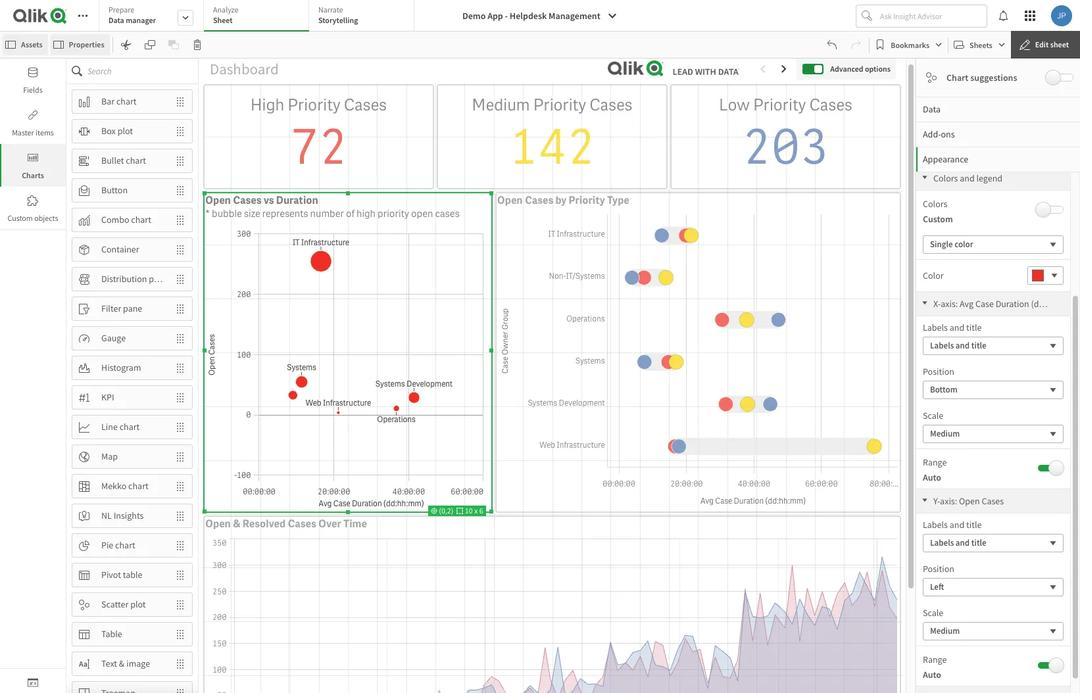 Task type: locate. For each thing, give the bounding box(es) containing it.
6 move image from the top
[[168, 446, 192, 468]]

x
[[474, 506, 478, 516]]

& left resolved
[[233, 517, 240, 531]]

chart right line
[[120, 421, 140, 433]]

cut image
[[121, 39, 131, 50]]

1 labels and title from the top
[[923, 322, 982, 334]]

master items
[[12, 128, 54, 138]]

container
[[101, 244, 139, 255]]

and down avg
[[950, 322, 965, 334]]

1 vertical spatial range
[[923, 654, 947, 666]]

insights
[[114, 510, 144, 522]]

0 vertical spatial triangle bottom image
[[917, 300, 934, 307]]

resolved
[[243, 517, 286, 531]]

bar chart
[[101, 95, 137, 107]]

range
[[923, 457, 947, 469], [923, 654, 947, 666]]

2 range from the top
[[923, 654, 947, 666]]

high
[[251, 94, 284, 116]]

0 vertical spatial axis:
[[941, 298, 958, 310]]

4 move image from the top
[[168, 387, 192, 409]]

0 horizontal spatial duration
[[276, 193, 318, 207]]

2 labels from the top
[[923, 519, 948, 531]]

cases
[[344, 94, 387, 116], [590, 94, 633, 116], [810, 94, 853, 116], [233, 193, 262, 207], [525, 193, 554, 207], [982, 495, 1004, 507], [288, 517, 316, 531]]

edit
[[1036, 39, 1049, 49]]

triangle bottom image for y-
[[917, 497, 934, 504]]

1 auto from the top
[[923, 472, 942, 484]]

1 vertical spatial colors
[[923, 198, 948, 210]]

scatter chart image
[[926, 72, 937, 83]]

duration
[[276, 193, 318, 207], [996, 298, 1030, 310]]

open left resolved
[[205, 517, 231, 531]]

colors inside "colors custom"
[[923, 198, 948, 210]]

scatter
[[101, 599, 129, 611]]

0 vertical spatial position
[[923, 366, 955, 378]]

1 vertical spatial range auto
[[923, 654, 947, 681]]

1 vertical spatial title
[[967, 519, 982, 531]]

data
[[109, 15, 124, 25], [923, 103, 941, 115]]

chart for bullet chart
[[126, 155, 146, 167]]

triangle bottom image
[[917, 300, 934, 307], [917, 497, 934, 504]]

2 move image from the top
[[168, 150, 192, 172]]

& for image
[[119, 658, 125, 670]]

custom down triangle bottom icon
[[923, 213, 953, 225]]

title down y-axis: open cases
[[967, 519, 982, 531]]

chart
[[116, 95, 137, 107], [126, 155, 146, 167], [131, 214, 151, 226], [120, 421, 140, 433], [128, 480, 149, 492], [115, 540, 135, 551]]

type
[[607, 193, 630, 207]]

1 vertical spatial position
[[923, 563, 955, 575]]

open for open cases vs duration * bubble size represents number of high priority open cases
[[205, 193, 231, 207]]

1 horizontal spatial &
[[233, 517, 240, 531]]

sheets button
[[952, 34, 1009, 55]]

advanced
[[831, 64, 864, 74]]

chart right the bar
[[116, 95, 137, 107]]

1 title from the top
[[967, 322, 982, 334]]

move image for text & image
[[168, 653, 192, 675]]

0 vertical spatial labels
[[923, 322, 948, 334]]

1 vertical spatial labels and title
[[923, 519, 982, 531]]

labels and title down y-
[[923, 519, 982, 531]]

open for open & resolved cases over time
[[205, 517, 231, 531]]

labels down y-
[[923, 519, 948, 531]]

position for x-
[[923, 366, 955, 378]]

scale
[[923, 410, 944, 422], [923, 607, 944, 619]]

scale for y-axis: open cases
[[923, 607, 944, 619]]

7 move image from the top
[[168, 564, 192, 587]]

range for x-axis: avg case duration (dd:hh:mm)
[[923, 457, 947, 469]]

6 move image from the top
[[168, 327, 192, 350]]

title down avg
[[967, 322, 982, 334]]

options
[[865, 64, 891, 74]]

and for open
[[950, 519, 965, 531]]

range auto for y-axis: open cases
[[923, 654, 947, 681]]

5 move image from the top
[[168, 416, 192, 439]]

1 range auto from the top
[[923, 457, 947, 484]]

1 range from the top
[[923, 457, 947, 469]]

distribution plot
[[101, 273, 164, 285]]

7 move image from the top
[[168, 357, 192, 379]]

application
[[0, 0, 1080, 694]]

demo app - helpdesk management
[[463, 10, 601, 22]]

auto
[[923, 472, 942, 484], [923, 669, 942, 681]]

1 labels from the top
[[923, 322, 948, 334]]

4 move image from the top
[[168, 209, 192, 231]]

master
[[12, 128, 34, 138]]

open right y-
[[959, 495, 980, 507]]

0 vertical spatial &
[[233, 517, 240, 531]]

1 position from the top
[[923, 366, 955, 378]]

10 move image from the top
[[168, 535, 192, 557]]

priority for 142
[[533, 94, 586, 116]]

tab list
[[99, 0, 419, 33]]

custom objects
[[8, 213, 58, 223]]

move image
[[168, 90, 192, 113], [168, 239, 192, 261], [168, 268, 192, 291], [168, 387, 192, 409], [168, 416, 192, 439], [168, 446, 192, 468], [168, 564, 192, 587], [168, 653, 192, 675], [168, 683, 192, 694]]

chart right mekko on the left bottom of the page
[[128, 480, 149, 492]]

chart for line chart
[[120, 421, 140, 433]]

labels and title down avg
[[923, 322, 982, 334]]

add-ons
[[923, 128, 955, 140]]

add-
[[923, 128, 941, 140]]

0 vertical spatial colors
[[934, 172, 958, 184]]

142
[[509, 116, 596, 179]]

2 vertical spatial and
[[950, 519, 965, 531]]

custom objects button
[[0, 187, 66, 230]]

move image for table
[[168, 623, 192, 646]]

open left size
[[205, 193, 231, 207]]

1 horizontal spatial custom
[[923, 213, 953, 225]]

items
[[36, 128, 54, 138]]

chart right combo
[[131, 214, 151, 226]]

custom inside 'button'
[[8, 213, 33, 223]]

1 horizontal spatial data
[[923, 103, 941, 115]]

1 vertical spatial and
[[950, 322, 965, 334]]

2 title from the top
[[967, 519, 982, 531]]

duration right vs
[[276, 193, 318, 207]]

chart for pie chart
[[115, 540, 135, 551]]

move image
[[168, 120, 192, 142], [168, 150, 192, 172], [168, 179, 192, 202], [168, 209, 192, 231], [168, 298, 192, 320], [168, 327, 192, 350], [168, 357, 192, 379], [168, 475, 192, 498], [168, 505, 192, 527], [168, 535, 192, 557], [168, 594, 192, 616], [168, 623, 192, 646]]

colors down appearance
[[934, 172, 958, 184]]

2 labels and title from the top
[[923, 519, 982, 531]]

9 move image from the top
[[168, 505, 192, 527]]

2 triangle bottom image from the top
[[917, 497, 934, 504]]

assets
[[21, 39, 43, 49]]

1 vertical spatial &
[[119, 658, 125, 670]]

and
[[960, 172, 975, 184], [950, 322, 965, 334], [950, 519, 965, 531]]

pivot table
[[101, 569, 142, 581]]

analyze sheet
[[213, 5, 239, 25]]

suggestions
[[971, 72, 1018, 84]]

1 custom from the left
[[8, 213, 33, 223]]

bullet
[[101, 155, 124, 167]]

8 move image from the top
[[168, 653, 192, 675]]

move image for pivot table
[[168, 564, 192, 587]]

0 vertical spatial auto
[[923, 472, 942, 484]]

priority right high
[[288, 94, 341, 116]]

1 vertical spatial labels
[[923, 519, 948, 531]]

distribution
[[101, 273, 147, 285]]

2 move image from the top
[[168, 239, 192, 261]]

and down y-axis: open cases
[[950, 519, 965, 531]]

custom down puzzle icon
[[8, 213, 33, 223]]

1 scale from the top
[[923, 410, 944, 422]]

2 scale from the top
[[923, 607, 944, 619]]

chart right 'pie'
[[115, 540, 135, 551]]

triangle bottom image for x-
[[917, 300, 934, 307]]

1 vertical spatial duration
[[996, 298, 1030, 310]]

2 position from the top
[[923, 563, 955, 575]]

0 vertical spatial title
[[967, 322, 982, 334]]

8 move image from the top
[[168, 475, 192, 498]]

next sheet: performance image
[[779, 64, 790, 74]]

storytelling
[[318, 15, 358, 25]]

move image for distribution plot
[[168, 268, 192, 291]]

203
[[742, 116, 829, 179]]

0 vertical spatial labels and title
[[923, 322, 982, 334]]

copy image
[[145, 39, 155, 50]]

position for y-
[[923, 563, 955, 575]]

delete image
[[192, 39, 202, 50]]

2 auto from the top
[[923, 669, 942, 681]]

bullet chart
[[101, 155, 146, 167]]

11 move image from the top
[[168, 594, 192, 616]]

1 move image from the top
[[168, 120, 192, 142]]

1 vertical spatial axis:
[[940, 495, 958, 507]]

1 move image from the top
[[168, 90, 192, 113]]

0 horizontal spatial &
[[119, 658, 125, 670]]

narrate storytelling
[[318, 5, 358, 25]]

over
[[318, 517, 341, 531]]

high
[[357, 207, 376, 220]]

range auto
[[923, 457, 947, 484], [923, 654, 947, 681]]

priority for 72
[[288, 94, 341, 116]]

nl insights
[[101, 510, 144, 522]]

plot right "box"
[[118, 125, 133, 137]]

and left the "legend"
[[960, 172, 975, 184]]

priority right medium at top left
[[533, 94, 586, 116]]

x-axis: avg case duration (dd:hh:mm)
[[934, 298, 1077, 310]]

move image for scatter plot
[[168, 594, 192, 616]]

open left by
[[497, 193, 523, 207]]

advanced options
[[831, 64, 891, 74]]

open
[[205, 193, 231, 207], [497, 193, 523, 207], [959, 495, 980, 507], [205, 517, 231, 531]]

duration right case
[[996, 298, 1030, 310]]

open inside open cases vs duration * bubble size represents number of high priority open cases
[[205, 193, 231, 207]]

Ask Insight Advisor text field
[[878, 5, 987, 26]]

5 move image from the top
[[168, 298, 192, 320]]

move image for pie chart
[[168, 535, 192, 557]]

1 vertical spatial scale
[[923, 607, 944, 619]]

sheet
[[213, 15, 233, 25]]

medium
[[472, 94, 530, 116]]

colors down triangle bottom icon
[[923, 198, 948, 210]]

duration inside open cases vs duration * bubble size represents number of high priority open cases
[[276, 193, 318, 207]]

tab list containing prepare
[[99, 0, 419, 33]]

plot for distribution plot
[[149, 273, 164, 285]]

plot right distribution
[[149, 273, 164, 285]]

3 move image from the top
[[168, 179, 192, 202]]

move image for map
[[168, 446, 192, 468]]

0 vertical spatial range auto
[[923, 457, 947, 484]]

number
[[310, 207, 344, 220]]

ons
[[941, 128, 955, 140]]

chart for combo chart
[[131, 214, 151, 226]]

size
[[244, 207, 260, 220]]

title
[[967, 322, 982, 334], [967, 519, 982, 531]]

priority inside medium priority cases 142
[[533, 94, 586, 116]]

range auto for x-axis: avg case duration (dd:hh:mm)
[[923, 457, 947, 484]]

axis:
[[941, 298, 958, 310], [940, 495, 958, 507]]

plot right scatter
[[130, 599, 146, 611]]

0 vertical spatial duration
[[276, 193, 318, 207]]

labels down x-
[[923, 322, 948, 334]]

scale for x-axis: avg case duration (dd:hh:mm)
[[923, 410, 944, 422]]

gauge
[[101, 332, 126, 344]]

0 vertical spatial data
[[109, 15, 124, 25]]

data up add-
[[923, 103, 941, 115]]

line
[[101, 421, 118, 433]]

open cases vs duration * bubble size represents number of high priority open cases
[[205, 193, 460, 220]]

demo app - helpdesk management button
[[455, 5, 626, 26]]

priority inside low priority cases 203
[[753, 94, 806, 116]]

& for resolved
[[233, 517, 240, 531]]

priority down next sheet: performance "image"
[[753, 94, 806, 116]]

2 vertical spatial plot
[[130, 599, 146, 611]]

move image for histogram
[[168, 357, 192, 379]]

0 vertical spatial plot
[[118, 125, 133, 137]]

0 vertical spatial scale
[[923, 410, 944, 422]]

avg
[[960, 298, 974, 310]]

sheets
[[970, 40, 993, 50]]

0 horizontal spatial custom
[[8, 213, 33, 223]]

3 move image from the top
[[168, 268, 192, 291]]

chart right bullet
[[126, 155, 146, 167]]

helpdesk
[[510, 10, 547, 22]]

& right text
[[119, 658, 125, 670]]

vs
[[264, 193, 274, 207]]

chart for bar chart
[[116, 95, 137, 107]]

0 horizontal spatial data
[[109, 15, 124, 25]]

analyze
[[213, 5, 239, 14]]

priority inside high priority cases 72
[[288, 94, 341, 116]]

range for y-axis: open cases
[[923, 654, 947, 666]]

1 vertical spatial auto
[[923, 669, 942, 681]]

2 range auto from the top
[[923, 654, 947, 681]]

labels and title for open
[[923, 519, 982, 531]]

application containing 72
[[0, 0, 1080, 694]]

combo
[[101, 214, 129, 226]]

1 vertical spatial triangle bottom image
[[917, 497, 934, 504]]

1 vertical spatial data
[[923, 103, 941, 115]]

0 vertical spatial range
[[923, 457, 947, 469]]

1 triangle bottom image from the top
[[917, 300, 934, 307]]

labels
[[923, 322, 948, 334], [923, 519, 948, 531]]

12 move image from the top
[[168, 623, 192, 646]]

appearance tab
[[917, 147, 1080, 172]]

management
[[549, 10, 601, 22]]

data down prepare
[[109, 15, 124, 25]]

open cases by priority type
[[497, 193, 630, 207]]

1 vertical spatial plot
[[149, 273, 164, 285]]

axis: for y-
[[940, 495, 958, 507]]



Task type: vqa. For each thing, say whether or not it's contained in the screenshot.
4th Move image from the bottom
yes



Task type: describe. For each thing, give the bounding box(es) containing it.
narrate
[[318, 5, 343, 14]]

labels and title for avg
[[923, 322, 982, 334]]

y-axis: open cases
[[934, 495, 1004, 507]]

text & image
[[101, 658, 150, 670]]

sheet
[[1051, 39, 1069, 49]]

objects
[[34, 213, 58, 223]]

of
[[346, 207, 355, 220]]

prepare data manager
[[109, 5, 156, 25]]

by
[[556, 193, 567, 207]]

open
[[411, 207, 433, 220]]

cases inside open cases vs duration * bubble size represents number of high priority open cases
[[233, 193, 262, 207]]

move image for line chart
[[168, 416, 192, 439]]

histogram
[[101, 362, 141, 374]]

y-
[[934, 495, 940, 507]]

cases inside high priority cases 72
[[344, 94, 387, 116]]

data tab
[[917, 97, 1080, 122]]

x-
[[934, 298, 941, 310]]

time
[[344, 517, 367, 531]]

low
[[719, 94, 750, 116]]

move image for mekko chart
[[168, 475, 192, 498]]

-
[[505, 10, 508, 22]]

pivot
[[101, 569, 121, 581]]

kpi
[[101, 392, 114, 403]]

button
[[101, 184, 128, 196]]

1 horizontal spatial duration
[[996, 298, 1030, 310]]

tab list inside application
[[99, 0, 419, 33]]

undo image
[[827, 39, 838, 50]]

variables image
[[28, 678, 38, 688]]

edit sheet button
[[1011, 31, 1080, 59]]

map
[[101, 451, 118, 463]]

labels for y-
[[923, 519, 948, 531]]

open & resolved cases over time
[[205, 517, 367, 531]]

colors and legend
[[934, 172, 1003, 184]]

open for open cases by priority type
[[497, 193, 523, 207]]

and for avg
[[950, 322, 965, 334]]

data inside 'tab'
[[923, 103, 941, 115]]

colors for colors custom
[[923, 198, 948, 210]]

move image for container
[[168, 239, 192, 261]]

move image for nl insights
[[168, 505, 192, 527]]

auto for x-axis: avg case duration (dd:hh:mm)
[[923, 472, 942, 484]]

represents
[[262, 207, 308, 220]]

priority for 203
[[753, 94, 806, 116]]

pie chart
[[101, 540, 135, 551]]

filter
[[101, 303, 121, 315]]

fields
[[23, 85, 43, 95]]

axis: for x-
[[941, 298, 958, 310]]

box plot
[[101, 125, 133, 137]]

medium priority cases 142
[[472, 94, 633, 179]]

Search text field
[[88, 59, 198, 84]]

legend
[[977, 172, 1003, 184]]

2 custom from the left
[[923, 213, 953, 225]]

james peterson image
[[1052, 5, 1073, 26]]

72
[[290, 116, 348, 179]]

master items button
[[0, 101, 66, 144]]

10
[[465, 506, 473, 516]]

move image for combo chart
[[168, 209, 192, 231]]

demo
[[463, 10, 486, 22]]

colors for colors and legend
[[934, 172, 958, 184]]

mekko chart
[[101, 480, 149, 492]]

high priority cases 72
[[251, 94, 387, 179]]

10 x 6
[[463, 506, 483, 516]]

title for avg
[[967, 322, 982, 334]]

chart suggestions
[[947, 72, 1018, 84]]

line chart
[[101, 421, 140, 433]]

bar
[[101, 95, 115, 107]]

title for open
[[967, 519, 982, 531]]

pane
[[123, 303, 142, 315]]

edit sheet
[[1036, 39, 1069, 49]]

mekko
[[101, 480, 127, 492]]

color
[[923, 270, 944, 282]]

link image
[[28, 110, 38, 120]]

move image for bullet chart
[[168, 150, 192, 172]]

bookmarks
[[891, 40, 930, 50]]

app
[[488, 10, 503, 22]]

box
[[101, 125, 116, 137]]

6
[[480, 506, 483, 516]]

manager
[[126, 15, 156, 25]]

assets button
[[3, 34, 48, 55]]

chart for mekko chart
[[128, 480, 149, 492]]

data inside prepare data manager
[[109, 15, 124, 25]]

image
[[126, 658, 150, 670]]

cases inside medium priority cases 142
[[590, 94, 633, 116]]

priority
[[378, 207, 409, 220]]

(dd:hh:mm)
[[1031, 298, 1077, 310]]

9 move image from the top
[[168, 683, 192, 694]]

filter pane
[[101, 303, 142, 315]]

scatter plot
[[101, 599, 146, 611]]

text
[[101, 658, 117, 670]]

appearance
[[923, 153, 969, 165]]

auto for y-axis: open cases
[[923, 669, 942, 681]]

priority right by
[[569, 193, 605, 207]]

table
[[101, 628, 122, 640]]

database image
[[28, 67, 38, 78]]

bubble
[[212, 207, 242, 220]]

charts button
[[0, 144, 66, 187]]

move image for bar chart
[[168, 90, 192, 113]]

charts
[[22, 170, 44, 180]]

plot for box plot
[[118, 125, 133, 137]]

move image for button
[[168, 179, 192, 202]]

move image for box plot
[[168, 120, 192, 142]]

triangle bottom image
[[917, 174, 934, 181]]

(0,2)
[[437, 506, 457, 516]]

move image for kpi
[[168, 387, 192, 409]]

move image for gauge
[[168, 327, 192, 350]]

move image for filter pane
[[168, 298, 192, 320]]

pie
[[101, 540, 113, 551]]

add-ons tab
[[917, 122, 1080, 147]]

puzzle image
[[28, 195, 38, 206]]

nl
[[101, 510, 112, 522]]

0 vertical spatial and
[[960, 172, 975, 184]]

cases inside low priority cases 203
[[810, 94, 853, 116]]

object image
[[28, 153, 38, 163]]

plot for scatter plot
[[130, 599, 146, 611]]

labels for x-
[[923, 322, 948, 334]]

case
[[976, 298, 994, 310]]

table
[[123, 569, 142, 581]]

colors custom
[[923, 198, 953, 225]]



